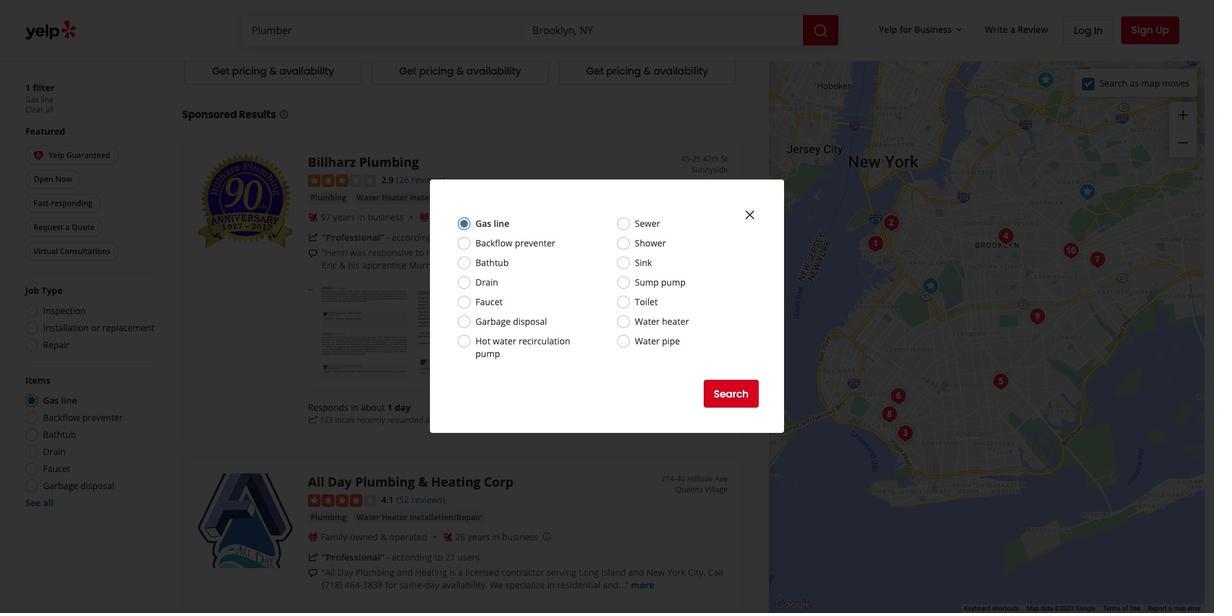 Task type: locate. For each thing, give the bounding box(es) containing it.
backflow up the quick.
[[476, 237, 513, 249]]

0 vertical spatial 16 family owned v2 image
[[419, 213, 430, 223]]

preventer inside search dialog
[[515, 237, 556, 249]]

in down serving
[[547, 579, 555, 591]]

gas up read at left
[[476, 218, 492, 230]]

1 vertical spatial operated
[[389, 531, 427, 543]]

1 vertical spatial map
[[1174, 606, 1187, 613]]

"professional" up 464-
[[322, 552, 385, 564]]

search for search
[[714, 387, 749, 401]]

2 heater from the top
[[382, 512, 408, 523]]

disposal
[[513, 316, 547, 328], [80, 480, 115, 493]]

0 horizontal spatial gas
[[25, 94, 39, 105]]

1 up 123 locals recently requested a quote
[[388, 402, 393, 414]]

16 years in business v2 image left 97
[[308, 213, 318, 223]]

according up same- on the bottom
[[392, 552, 432, 564]]

family-owned & operated up read at left
[[432, 211, 539, 223]]

drain down efficient
[[476, 276, 498, 289]]

search dialog
[[0, 0, 1215, 614]]

get pricing & availability for plumbing
[[212, 64, 334, 78]]

1 16 trending v2 image from the top
[[308, 233, 318, 243]]

&
[[214, 23, 220, 34], [401, 26, 407, 36], [269, 64, 277, 78], [457, 64, 464, 78], [644, 64, 651, 78], [492, 211, 498, 223], [573, 247, 579, 259], [339, 260, 346, 272], [490, 260, 496, 272], [651, 406, 659, 421], [419, 474, 428, 491], [381, 531, 387, 543]]

0 vertical spatial users
[[453, 232, 475, 244]]

to up murty
[[416, 247, 424, 259]]

& inside heating & air conditioning/hvac, general contractors, plumbing
[[401, 26, 407, 36]]

1 option group from the top
[[22, 285, 157, 356]]

parkset plumbing image
[[994, 224, 1019, 249]]

option group containing job type
[[22, 285, 157, 356]]

day inside "all day plumbing and heating is a licensed contractor serving long island and new york city. call (718) 464-3838 for same-day availability. we specialize in residential and…"
[[425, 579, 440, 591]]

1 plumbing button from the top
[[308, 192, 349, 204]]

2 16 trending v2 image from the top
[[308, 553, 318, 563]]

1 horizontal spatial bathtub
[[476, 257, 509, 269]]

in up locals
[[351, 402, 359, 414]]

get pricing & availability button for heating & air conditioning/hvac, general contractors, plumbing
[[372, 57, 549, 85]]

1 heater from the top
[[382, 192, 408, 203]]

1 horizontal spatial family-
[[432, 211, 462, 223]]

a inside the write a review link
[[1011, 23, 1016, 35]]

line down filter
[[41, 94, 53, 105]]

plumbing inside heating & air conditioning/hvac, general contractors, plumbing
[[417, 36, 451, 47]]

0 horizontal spatial gas line
[[43, 395, 77, 407]]

garbage disposal inside search dialog
[[476, 316, 547, 328]]

map for error
[[1174, 606, 1187, 613]]

the…"
[[657, 260, 680, 272]]

1 vertical spatial water heater installation/repair
[[357, 512, 481, 523]]

to inside '"henri was responsive to my project, read what was needed, & answered my questions quickly. eric & his apprentice murty was efficient & quick. the only thing was they release the…"'
[[416, 247, 424, 259]]

the
[[525, 260, 540, 272]]

1 vertical spatial 16 family owned v2 image
[[308, 533, 318, 543]]

see portfolio
[[652, 328, 705, 340]]

0 vertical spatial backflow preventer
[[476, 237, 556, 249]]

1 5.0 from the left
[[445, 7, 458, 19]]

0 vertical spatial map
[[1142, 77, 1161, 89]]

queens
[[676, 485, 703, 496]]

1 vertical spatial faucet
[[43, 463, 70, 475]]

1 horizontal spatial my
[[624, 247, 637, 259]]

2.9
[[382, 174, 394, 186]]

water heater installation/repair button down (52 reviews)
[[354, 512, 484, 524]]

for right 3838
[[385, 579, 397, 591]]

heater down 2.9
[[382, 192, 408, 203]]

1 installation/repair from the top
[[410, 192, 481, 203]]

group
[[1170, 102, 1198, 158]]

business
[[368, 211, 404, 223], [502, 531, 539, 543]]

(4
[[647, 7, 655, 19]]

"henri was responsive to my project, read what was needed, & answered my questions quickly. eric & his apprentice murty was efficient & quick. the only thing was they release the…"
[[322, 247, 713, 272]]

years for 97
[[333, 211, 355, 223]]

2 water heater installation/repair link from the top
[[354, 512, 484, 524]]

1 vertical spatial backflow
[[43, 412, 80, 424]]

5.0
[[445, 7, 458, 19], [632, 7, 645, 19]]

16 speech v2 image for billharz plumbing
[[308, 249, 318, 259]]

1 vertical spatial see
[[25, 498, 41, 510]]

40
[[677, 474, 686, 485]]

0 vertical spatial water heater installation/repair
[[357, 192, 481, 203]]

eric
[[322, 260, 337, 272]]

water heater installation/repair button for plumbing
[[354, 192, 484, 204]]

owned up the "professional" - according to 21 users on the left
[[350, 531, 378, 543]]

to for plumbing
[[435, 232, 443, 244]]

0 vertical spatial water heater installation/repair link
[[354, 192, 484, 204]]

1 horizontal spatial for
[[900, 23, 913, 35]]

a right write
[[1011, 23, 1016, 35]]

faucet up see all button
[[43, 463, 70, 475]]

1 vertical spatial plumbing link
[[308, 512, 349, 524]]

line inside 1 filter gas line clear all
[[41, 94, 53, 105]]

report a map error
[[1149, 606, 1202, 613]]

pump down hot
[[476, 348, 500, 360]]

gas down items
[[43, 395, 59, 407]]

operated up what
[[501, 211, 539, 223]]

drain up see all button
[[43, 446, 66, 458]]

1 vertical spatial 1
[[388, 402, 393, 414]]

backflow inside search dialog
[[476, 237, 513, 249]]

0 vertical spatial 1
[[25, 82, 30, 94]]

1 vertical spatial plumbing button
[[308, 512, 349, 524]]

water heater installation/repair down (26 reviews)
[[357, 192, 481, 203]]

what
[[496, 247, 517, 259]]

water
[[357, 192, 380, 203], [635, 316, 660, 328], [635, 335, 660, 347], [357, 512, 380, 523]]

log
[[1075, 23, 1092, 38]]

business
[[915, 23, 952, 35]]

2 water heater installation/repair from the top
[[357, 512, 481, 523]]

1 horizontal spatial backflow
[[476, 237, 513, 249]]

gas line up read at left
[[476, 218, 510, 230]]

0 horizontal spatial day
[[395, 402, 411, 414]]

0 vertical spatial "professional"
[[322, 232, 385, 244]]

1 - from the top
[[387, 232, 390, 244]]

0 horizontal spatial my
[[427, 247, 439, 259]]

16 speech v2 image for all day plumbing & heating corp
[[308, 569, 318, 579]]

yelp guaranteed button
[[25, 146, 118, 165]]

1 vertical spatial 16 speech v2 image
[[308, 569, 318, 579]]

plumbing link for all
[[308, 512, 349, 524]]

- down 4.1
[[387, 552, 390, 564]]

water heater installation/repair link down (52 reviews)
[[354, 512, 484, 524]]

to
[[435, 232, 443, 244], [416, 247, 424, 259], [435, 552, 443, 564]]

portfolio
[[669, 328, 705, 340]]

heater
[[382, 192, 408, 203], [382, 512, 408, 523]]

1 vertical spatial search
[[714, 387, 749, 401]]

type
[[42, 285, 63, 297]]

1 vertical spatial bathtub
[[43, 429, 76, 441]]

a for request
[[65, 222, 70, 233]]

16 family owned v2 image up '"professional" - according to 3 users'
[[419, 213, 430, 223]]

2 horizontal spatial gas
[[476, 218, 492, 230]]

yelp for yelp for business
[[880, 23, 898, 35]]

and
[[397, 567, 413, 579], [629, 567, 644, 579]]

16 yelp guaranteed v2 image
[[34, 151, 44, 161]]

conditioning/hvac, inside heating & air conditioning/hvac, general contractors, plumbing
[[421, 26, 490, 36]]

0 vertical spatial bathtub
[[476, 257, 509, 269]]

heating
[[185, 23, 212, 34], [372, 26, 399, 36], [431, 474, 481, 491], [415, 567, 447, 579]]

request a quote button
[[25, 219, 103, 238]]

apprentice
[[362, 260, 407, 272]]

operated up the "professional" - according to 21 users on the left
[[389, 531, 427, 543]]

1 horizontal spatial see
[[652, 328, 667, 340]]

1 water heater installation/repair link from the top
[[354, 192, 484, 204]]

see portfolio link
[[629, 284, 728, 384]]

heating inside heating & air conditioning/hvac, general contractors, plumbing
[[372, 26, 399, 36]]

virtual consultations
[[34, 246, 110, 257]]

2 5 star rating image from the left
[[559, 8, 627, 21]]

all inside 1 filter gas line clear all
[[46, 104, 54, 115]]

bathtub
[[476, 257, 509, 269], [43, 429, 76, 441]]

air for heating & air conditioning/hvac, plumbing
[[222, 23, 232, 34]]

see for see all
[[25, 498, 41, 510]]

bathtub inside search dialog
[[476, 257, 509, 269]]

0 vertical spatial garbage
[[476, 316, 511, 328]]

a left quote in the left top of the page
[[65, 222, 70, 233]]

2 my from the left
[[624, 247, 637, 259]]

1 vertical spatial drain
[[43, 446, 66, 458]]

0 horizontal spatial conditioning/hvac,
[[234, 23, 303, 34]]

installation/repair
[[410, 192, 481, 203], [410, 512, 481, 523]]

16 speech v2 image left "henri
[[308, 249, 318, 259]]

garbage up hot
[[476, 316, 511, 328]]

plumbing inside "all day plumbing and heating is a licensed contractor serving long island and new york city. call (718) 464-3838 for same-day availability. we specialize in residential and…"
[[356, 567, 395, 579]]

drain inside search dialog
[[476, 276, 498, 289]]

1 5 star rating image from the left
[[372, 8, 440, 21]]

answered
[[582, 247, 622, 259]]

0 horizontal spatial family-owned & operated
[[321, 531, 427, 543]]

1 horizontal spatial operated
[[501, 211, 539, 223]]

gas inside 1 filter gas line clear all
[[25, 94, 39, 105]]

1 horizontal spatial 16 years in business v2 image
[[443, 533, 453, 543]]

water heater installation/repair button for day
[[354, 512, 484, 524]]

air
[[222, 23, 232, 34], [409, 26, 419, 36]]

according for plumbing
[[392, 232, 432, 244]]

garbage up see all button
[[43, 480, 78, 493]]

2 option group from the top
[[22, 375, 157, 510]]

search image
[[814, 23, 829, 38]]

0 vertical spatial day
[[395, 402, 411, 414]]

water heater installation/repair link down (26 reviews)
[[354, 192, 484, 204]]

air inside heating & air conditioning/hvac, general contractors, plumbing
[[409, 26, 419, 36]]

0 horizontal spatial get pricing & availability
[[212, 64, 334, 78]]

"all day plumbing and heating is a licensed contractor serving long island and new york city. call (718) 464-3838 for same-day availability. we specialize in residential and…"
[[322, 567, 724, 591]]

1 vertical spatial business
[[502, 531, 539, 543]]

line down repair
[[61, 395, 77, 407]]

gas inside search dialog
[[476, 218, 492, 230]]

16 trending v2 image
[[308, 233, 318, 243], [308, 553, 318, 563]]

new
[[647, 567, 665, 579]]

1 horizontal spatial garbage
[[476, 316, 511, 328]]

sewer
[[635, 218, 661, 230]]

2 according from the top
[[392, 552, 432, 564]]

1 vertical spatial gas line
[[43, 395, 77, 407]]

map region
[[725, 0, 1211, 614]]

16 years in business v2 image for 26 years in business
[[443, 533, 453, 543]]

data
[[1041, 606, 1054, 613]]

123
[[320, 415, 333, 426]]

family- up 3
[[432, 211, 462, 223]]

according up responsive
[[392, 232, 432, 244]]

installation/repair down (26 reviews)
[[410, 192, 481, 203]]

water left 'pipe'
[[635, 335, 660, 347]]

gas line down items
[[43, 395, 77, 407]]

1 horizontal spatial years
[[468, 531, 490, 543]]

- up responsive
[[387, 232, 390, 244]]

pump down the…"
[[662, 276, 686, 289]]

(718)
[[322, 579, 342, 591]]

day up requested
[[395, 402, 411, 414]]

featured
[[25, 125, 65, 137]]

a1 construction image
[[1085, 247, 1111, 272]]

0 vertical spatial line
[[41, 94, 53, 105]]

a inside "request a quote" 'button'
[[65, 222, 70, 233]]

1 vertical spatial installation/repair
[[410, 512, 481, 523]]

responds in about 1 day
[[308, 402, 411, 414]]

faucet
[[476, 296, 503, 308], [43, 463, 70, 475]]

family-owned & operated for 16 family owned v2 icon to the right
[[432, 211, 539, 223]]

0 horizontal spatial backflow
[[43, 412, 80, 424]]

info icon image
[[542, 532, 552, 542], [542, 532, 552, 542]]

0 horizontal spatial for
[[385, 579, 397, 591]]

2 "professional" from the top
[[322, 552, 385, 564]]

1 vertical spatial years
[[468, 531, 490, 543]]

family-owned & operated up the "professional" - according to 21 users on the left
[[321, 531, 427, 543]]

users for all day plumbing & heating corp
[[458, 552, 480, 564]]

2 horizontal spatial line
[[494, 218, 510, 230]]

yelp left business
[[880, 23, 898, 35]]

1 left filter
[[25, 82, 30, 94]]

0 vertical spatial water heater installation/repair button
[[354, 192, 484, 204]]

0 horizontal spatial line
[[41, 94, 53, 105]]

-
[[387, 232, 390, 244], [387, 552, 390, 564]]

garbage disposal inside option group
[[43, 480, 115, 493]]

1 vertical spatial garbage disposal
[[43, 480, 115, 493]]

search button
[[704, 380, 759, 408]]

contractor
[[502, 567, 545, 579]]

to left 3
[[435, 232, 443, 244]]

garbage disposal up see all button
[[43, 480, 115, 493]]

and up more
[[629, 567, 644, 579]]

0 vertical spatial faucet
[[476, 296, 503, 308]]

1 plumbing link from the top
[[308, 192, 349, 204]]

clear
[[25, 104, 44, 115]]

1 vertical spatial "professional"
[[322, 552, 385, 564]]

2 vertical spatial gas
[[43, 395, 59, 407]]

gas down filter
[[25, 94, 39, 105]]

search inside search button
[[714, 387, 749, 401]]

american   royal  renovations image
[[989, 369, 1014, 394]]

2 installation/repair from the top
[[410, 512, 481, 523]]

16 family owned v2 image
[[419, 213, 430, 223], [308, 533, 318, 543]]

0 horizontal spatial air
[[222, 23, 232, 34]]

featured group
[[23, 125, 157, 264]]

0 vertical spatial 16 trending v2 image
[[308, 233, 318, 243]]

backflow preventer inside search dialog
[[476, 237, 556, 249]]

1 water heater installation/repair button from the top
[[354, 192, 484, 204]]

years right 26
[[468, 531, 490, 543]]

open
[[34, 174, 53, 185]]

according
[[392, 232, 432, 244], [392, 552, 432, 564]]

day left availability.
[[425, 579, 440, 591]]

45-25 47th st sunnyside
[[682, 154, 728, 176]]

yelp for business
[[880, 23, 952, 35]]

line up what
[[494, 218, 510, 230]]

gas inside option group
[[43, 395, 59, 407]]

day up 464-
[[338, 567, 353, 579]]

16 speech v2 image
[[308, 249, 318, 259], [308, 569, 318, 579]]

option group
[[22, 285, 157, 356], [22, 375, 157, 510]]

2 plumbing link from the top
[[308, 512, 349, 524]]

water heater installation/repair down (52 reviews)
[[357, 512, 481, 523]]

for inside "all day plumbing and heating is a licensed contractor serving long island and new york city. call (718) 464-3838 for same-day availability. we specialize in residential and…"
[[385, 579, 397, 591]]

users right the 21
[[458, 552, 480, 564]]

"professional" down 97 years in business
[[322, 232, 385, 244]]

my up "release" at the right
[[624, 247, 637, 259]]

2 16 speech v2 image from the top
[[308, 569, 318, 579]]

0 horizontal spatial 5.0
[[445, 7, 458, 19]]

in
[[358, 211, 365, 223], [351, 402, 359, 414], [492, 531, 500, 543], [547, 579, 555, 591]]

inspection
[[43, 305, 86, 317]]

release
[[625, 260, 655, 272]]

5 star rating image
[[372, 8, 440, 21], [559, 8, 627, 21]]

day
[[395, 402, 411, 414], [425, 579, 440, 591]]

0 vertical spatial according
[[392, 232, 432, 244]]

google image
[[773, 597, 814, 614]]

get pricing & availability
[[212, 64, 334, 78], [399, 64, 521, 78], [594, 406, 716, 421]]

pump inside "hot water recirculation pump"
[[476, 348, 500, 360]]

garbage disposal up water
[[476, 316, 547, 328]]

water heater installation/repair link for day
[[354, 512, 484, 524]]

murty
[[409, 260, 434, 272]]

plumbing link down 4.1 star rating image
[[308, 512, 349, 524]]

his
[[348, 260, 360, 272]]

16 years in business v2 image left 26
[[443, 533, 453, 543]]

map left error
[[1174, 606, 1187, 613]]

business up '"professional" - according to 3 users'
[[368, 211, 404, 223]]

0 horizontal spatial garbage disposal
[[43, 480, 115, 493]]

plumbing link up 97
[[308, 192, 349, 204]]

1 horizontal spatial gas line
[[476, 218, 510, 230]]

16 family owned v2 image down 4.1 star rating image
[[308, 533, 318, 543]]

installation/repair up 26
[[410, 512, 481, 523]]

day inside "all day plumbing and heating is a licensed contractor serving long island and new york city. call (718) 464-3838 for same-day availability. we specialize in residential and…"
[[338, 567, 353, 579]]

0 vertical spatial garbage disposal
[[476, 316, 547, 328]]

1 horizontal spatial 5 star rating image
[[559, 8, 627, 21]]

1 according from the top
[[392, 232, 432, 244]]

corp
[[484, 474, 514, 491]]

0 horizontal spatial yelp
[[49, 150, 64, 161]]

0 vertical spatial see
[[652, 328, 667, 340]]

backflow preventer up the quick.
[[476, 237, 556, 249]]

2 horizontal spatial get pricing & availability
[[594, 406, 716, 421]]

pump
[[662, 276, 686, 289], [476, 348, 500, 360]]

reviews)
[[470, 7, 504, 19], [657, 7, 691, 19], [412, 174, 446, 186], [412, 494, 446, 506]]

line
[[41, 94, 53, 105], [494, 218, 510, 230], [61, 395, 77, 407]]

0 horizontal spatial search
[[714, 387, 749, 401]]

5 star rating image up plumbing get pricing & availability
[[559, 8, 627, 21]]

16 speech v2 image left "all at the left of the page
[[308, 569, 318, 579]]

water heater
[[635, 316, 689, 328]]

for left business
[[900, 23, 913, 35]]

ms plumbing corp image
[[893, 421, 918, 446]]

1 horizontal spatial faucet
[[476, 296, 503, 308]]

yelp right 16 yelp guaranteed v2 icon
[[49, 150, 64, 161]]

sunnyside
[[692, 165, 728, 176]]

fast-responding
[[34, 198, 93, 209]]

0 vertical spatial day
[[328, 474, 352, 491]]

16 years in business v2 image
[[308, 213, 318, 223], [443, 533, 453, 543]]

0 horizontal spatial pump
[[476, 348, 500, 360]]

0 vertical spatial gas
[[25, 94, 39, 105]]

1 16 speech v2 image from the top
[[308, 249, 318, 259]]

2 water heater installation/repair button from the top
[[354, 512, 484, 524]]

map right as
[[1142, 77, 1161, 89]]

97
[[321, 211, 331, 223]]

1 vertical spatial disposal
[[80, 480, 115, 493]]

family-owned & operated for bottom 16 family owned v2 icon
[[321, 531, 427, 543]]

1 vertical spatial family-owned & operated
[[321, 531, 427, 543]]

requested
[[387, 415, 424, 426]]

was down answered
[[586, 260, 602, 272]]

faucet up hot
[[476, 296, 503, 308]]

5.0 left '(2'
[[445, 7, 458, 19]]

16 trending v2 image for billharz
[[308, 233, 318, 243]]

plumbing inside plumbing get pricing & availability
[[559, 26, 593, 36]]

1 vertical spatial day
[[425, 579, 440, 591]]

0 horizontal spatial garbage
[[43, 480, 78, 493]]

(52
[[397, 494, 409, 506]]

gas
[[25, 94, 39, 105], [476, 218, 492, 230], [43, 395, 59, 407]]

None search field
[[242, 15, 842, 46]]

owned
[[462, 211, 490, 223], [350, 531, 378, 543]]

(26
[[397, 174, 409, 186]]

1 vertical spatial for
[[385, 579, 397, 591]]

plumbing button for billharz
[[308, 192, 349, 204]]

users right 3
[[453, 232, 475, 244]]

1 horizontal spatial conditioning/hvac,
[[421, 26, 490, 36]]

in inside "all day plumbing and heating is a licensed contractor serving long island and new york city. call (718) 464-3838 for same-day availability. we specialize in residential and…"
[[547, 579, 555, 591]]

quote
[[72, 222, 95, 233]]

a for write
[[1011, 23, 1016, 35]]

5.0 (2 reviews)
[[445, 7, 504, 19]]

was up the
[[519, 247, 535, 259]]

project,
[[442, 247, 473, 259]]

0 vertical spatial yelp
[[880, 23, 898, 35]]

a right report on the bottom of the page
[[1169, 606, 1173, 613]]

plumbing link for billharz
[[308, 192, 349, 204]]

option group containing items
[[22, 375, 157, 510]]

downtown plumbing & heating image
[[879, 210, 904, 236]]

0 horizontal spatial map
[[1142, 77, 1161, 89]]

backflow down items
[[43, 412, 80, 424]]

1 horizontal spatial garbage disposal
[[476, 316, 547, 328]]

plumbing button for all
[[308, 512, 349, 524]]

0 horizontal spatial owned
[[350, 531, 378, 543]]

family- up "all at the left of the page
[[321, 531, 350, 543]]

all day plumbing & heating corp image
[[198, 474, 293, 569]]

to left the 21
[[435, 552, 443, 564]]

close image
[[743, 207, 758, 223]]

16 trending v2 image for all
[[308, 553, 318, 563]]

1 horizontal spatial search
[[1100, 77, 1128, 89]]

guaranteed
[[66, 150, 110, 161]]

1 vertical spatial users
[[458, 552, 480, 564]]

5 star rating image up contractors,
[[372, 8, 440, 21]]

business up contractor
[[502, 531, 539, 543]]

2 - from the top
[[387, 552, 390, 564]]

1 horizontal spatial and
[[629, 567, 644, 579]]

0 vertical spatial search
[[1100, 77, 1128, 89]]

years right 97
[[333, 211, 355, 223]]

1 vertical spatial yelp
[[49, 150, 64, 161]]

contractors,
[[372, 36, 415, 47]]

"professional" for plumbing
[[322, 232, 385, 244]]

owned up read at left
[[462, 211, 490, 223]]

"professional" - according to 3 users
[[322, 232, 475, 244]]

1 horizontal spatial day
[[425, 579, 440, 591]]

1 vertical spatial backflow preventer
[[43, 412, 123, 424]]

pricing inside plumbing get pricing & availability
[[607, 64, 641, 78]]

heater for day
[[382, 512, 408, 523]]

0 vertical spatial gas line
[[476, 218, 510, 230]]

plumbing button up 97
[[308, 192, 349, 204]]

day up 4.1 star rating image
[[328, 474, 352, 491]]

heater down 4.1
[[382, 512, 408, 523]]

up
[[1156, 23, 1170, 37]]

1 horizontal spatial map
[[1174, 606, 1187, 613]]

water heater installation/repair link
[[354, 192, 484, 204], [354, 512, 484, 524]]

2 5.0 from the left
[[632, 7, 645, 19]]

thing
[[563, 260, 584, 272]]

plumbing link
[[308, 192, 349, 204], [308, 512, 349, 524]]

rr plumbing roto-rooter image
[[918, 274, 944, 299]]

1 water heater installation/repair from the top
[[357, 192, 481, 203]]

1 "professional" from the top
[[322, 232, 385, 244]]

1 horizontal spatial get pricing & availability
[[399, 64, 521, 78]]

(52 reviews) link
[[397, 493, 446, 507]]

yelp inside featured group
[[49, 150, 64, 161]]

of
[[1123, 606, 1129, 613]]

village
[[705, 485, 728, 496]]

5.0 left (4
[[632, 7, 645, 19]]

1 vertical spatial pump
[[476, 348, 500, 360]]

line inside search dialog
[[494, 218, 510, 230]]

water up 97 years in business
[[357, 192, 380, 203]]

a right is
[[458, 567, 463, 579]]

1 vertical spatial garbage
[[43, 480, 78, 493]]

2.9 link
[[382, 173, 394, 187]]

1 and from the left
[[397, 567, 413, 579]]

2 plumbing button from the top
[[308, 512, 349, 524]]

0 vertical spatial business
[[368, 211, 404, 223]]

0 horizontal spatial years
[[333, 211, 355, 223]]

1 vertical spatial water heater installation/repair button
[[354, 512, 484, 524]]



Task type: vqa. For each thing, say whether or not it's contained in the screenshot.
This inside Last Name This field is required. Only your last initial will show on your profile.
no



Task type: describe. For each thing, give the bounding box(es) containing it.
was down the project,
[[436, 260, 452, 272]]

general
[[492, 26, 520, 36]]

locals
[[335, 415, 355, 426]]

1 vertical spatial preventer
[[82, 412, 123, 424]]

toilet
[[635, 296, 658, 308]]

0 horizontal spatial family-
[[321, 531, 350, 543]]

conditioning/hvac, for general
[[421, 26, 490, 36]]

2.9 star rating image
[[308, 175, 376, 187]]

water heater installation/repair for day
[[357, 512, 481, 523]]

sump
[[635, 276, 659, 289]]

installation/repair for all day plumbing & heating corp
[[410, 512, 481, 523]]

25
[[693, 154, 701, 165]]

quick.
[[499, 260, 523, 272]]

according for day
[[392, 552, 432, 564]]

installation/repair for billharz plumbing
[[410, 192, 481, 203]]

we
[[490, 579, 503, 591]]

questions
[[639, 247, 680, 259]]

city.
[[688, 567, 706, 579]]

1 my from the left
[[427, 247, 439, 259]]

16 years in business v2 image for 97 years in business
[[308, 213, 318, 223]]

yelp for yelp guaranteed
[[49, 150, 64, 161]]

or
[[91, 322, 100, 334]]

terms of use
[[1104, 606, 1141, 613]]

installation
[[43, 322, 89, 334]]

availability inside plumbing get pricing & availability
[[654, 64, 709, 78]]

for inside button
[[900, 23, 913, 35]]

request a quote
[[34, 222, 95, 233]]

east flatbush plumbing and heating image
[[1025, 304, 1051, 329]]

review
[[1018, 23, 1049, 35]]

report
[[1149, 606, 1168, 613]]

availability.
[[442, 579, 488, 591]]

sponsored results
[[182, 108, 276, 122]]

in right 26
[[492, 531, 500, 543]]

error
[[1188, 606, 1202, 613]]

quote
[[432, 415, 453, 426]]

water pipe
[[635, 335, 680, 347]]

billharz plumbing image
[[198, 154, 293, 249]]

3838
[[363, 579, 383, 591]]

5 star rating image for 5.0 (2 reviews)
[[372, 8, 440, 21]]

billharz plumbing link
[[308, 154, 419, 171]]

& inside plumbing get pricing & availability
[[644, 64, 651, 78]]

1 vertical spatial owned
[[350, 531, 378, 543]]

write a review link
[[980, 18, 1054, 41]]

1 inside 1 filter gas line clear all
[[25, 82, 30, 94]]

installation or replacement
[[43, 322, 154, 334]]

air for heating & air conditioning/hvac, general contractors, plumbing
[[409, 26, 419, 36]]

1 horizontal spatial 16 family owned v2 image
[[419, 213, 430, 223]]

map data ©2023 google
[[1027, 606, 1096, 613]]

clear all link
[[25, 104, 54, 115]]

reviews) down all day plumbing & heating corp link
[[412, 494, 446, 506]]

get pricing & availability button for heating & air conditioning/hvac, plumbing
[[185, 57, 362, 85]]

joe the plumber plumbing and heating image
[[877, 402, 903, 427]]

reviews) right (4
[[657, 7, 691, 19]]

heating & air conditioning/hvac, plumbing
[[185, 23, 339, 34]]

terms
[[1104, 606, 1122, 613]]

specialize
[[506, 579, 545, 591]]

day for all
[[328, 474, 352, 491]]

harris plumbing and heating image
[[1059, 238, 1084, 264]]

water heater installation/repair link for plumbing
[[354, 192, 484, 204]]

york
[[668, 567, 686, 579]]

downtown plumbing & heating image
[[879, 210, 904, 236]]

4.1 link
[[382, 493, 394, 507]]

call
[[709, 567, 724, 579]]

all day plumbing & heating corp link
[[308, 474, 514, 491]]

5.0 (4 reviews)
[[632, 7, 691, 19]]

get pricing & availability button for plumbing
[[559, 57, 736, 85]]

map
[[1027, 606, 1040, 613]]

log in
[[1075, 23, 1104, 38]]

16 trending v2 image
[[308, 415, 318, 425]]

billharz plumbing
[[308, 154, 419, 171]]

write a review
[[985, 23, 1049, 35]]

recently
[[357, 415, 385, 426]]

in right 97
[[358, 211, 365, 223]]

5.0 for 5.0 (2 reviews)
[[445, 7, 458, 19]]

heating inside "all day plumbing and heating is a licensed contractor serving long island and new york city. call (718) 464-3838 for same-day availability. we specialize in residential and…"
[[415, 567, 447, 579]]

gas line inside search dialog
[[476, 218, 510, 230]]

464-
[[345, 579, 363, 591]]

moves
[[1163, 77, 1190, 89]]

a inside "all day plumbing and heating is a licensed contractor serving long island and new york city. call (718) 464-3838 for same-day availability. we specialize in residential and…"
[[458, 567, 463, 579]]

report a map error link
[[1149, 606, 1202, 613]]

heating & air conditioning/hvac, general contractors, plumbing
[[372, 26, 520, 47]]

to for day
[[435, 552, 443, 564]]

4.1 star rating image
[[308, 495, 376, 507]]

heater for plumbing
[[382, 192, 408, 203]]

responding
[[51, 198, 93, 209]]

disposal inside search dialog
[[513, 316, 547, 328]]

"professional" for day
[[322, 552, 385, 564]]

26
[[455, 531, 466, 543]]

operated for bottom 16 family owned v2 icon
[[389, 531, 427, 543]]

consultations
[[60, 246, 110, 257]]

open now button
[[25, 170, 80, 189]]

1 vertical spatial all
[[43, 498, 54, 510]]

keyboard shortcuts
[[965, 606, 1020, 613]]

©2023
[[1055, 606, 1075, 613]]

garbage inside search dialog
[[476, 316, 511, 328]]

users for billharz plumbing
[[453, 232, 475, 244]]

a left 'quote'
[[425, 415, 430, 426]]

reviews) right '(2'
[[470, 7, 504, 19]]

years for 26
[[468, 531, 490, 543]]

0 horizontal spatial faucet
[[43, 463, 70, 475]]

get pricing & availability for general
[[399, 64, 521, 78]]

long
[[579, 567, 599, 579]]

they
[[604, 260, 622, 272]]

0 vertical spatial pump
[[662, 276, 686, 289]]

16 info v2 image
[[279, 110, 289, 120]]

0 vertical spatial owned
[[462, 211, 490, 223]]

log in link
[[1064, 16, 1114, 44]]

use
[[1130, 606, 1141, 613]]

sink
[[635, 257, 652, 269]]

garbage inside option group
[[43, 480, 78, 493]]

licensed
[[466, 567, 499, 579]]

is
[[450, 567, 456, 579]]

water down 4.1 star rating image
[[357, 512, 380, 523]]

1 horizontal spatial line
[[61, 395, 77, 407]]

serving
[[547, 567, 577, 579]]

efficient
[[454, 260, 487, 272]]

needed,
[[537, 247, 571, 259]]

- for day
[[387, 552, 390, 564]]

16 chevron down v2 image
[[955, 25, 965, 35]]

5.0 for 5.0 (4 reviews)
[[632, 7, 645, 19]]

business for 26 years in business
[[502, 531, 539, 543]]

virtual consultations button
[[25, 243, 119, 262]]

billharz plumbing image
[[1034, 67, 1059, 93]]

repair
[[43, 339, 70, 351]]

see all
[[25, 498, 54, 510]]

zoom in image
[[1176, 107, 1191, 123]]

now
[[55, 174, 72, 185]]

search for search as map moves
[[1100, 77, 1128, 89]]

fast-responding button
[[25, 194, 101, 213]]

ms plumbing corp image
[[893, 421, 918, 446]]

conditioning/hvac, for plumbing
[[234, 23, 303, 34]]

pro plumbing & heating image
[[1075, 179, 1101, 205]]

only
[[543, 260, 560, 272]]

214-40 hillside ave queens village
[[661, 474, 728, 496]]

was up his
[[350, 247, 366, 259]]

map for moves
[[1142, 77, 1161, 89]]

responsive
[[369, 247, 413, 259]]

- for plumbing
[[387, 232, 390, 244]]

and…"
[[603, 579, 629, 591]]

5 star rating image for 5.0 (4 reviews)
[[559, 8, 627, 21]]

business for 97 years in business
[[368, 211, 404, 223]]

(2
[[460, 7, 468, 19]]

michael donahue plumbing & heating image
[[863, 231, 889, 257]]

reviews) right (26
[[412, 174, 446, 186]]

0 horizontal spatial drain
[[43, 446, 66, 458]]

2 and from the left
[[629, 567, 644, 579]]

water heater installation/repair for plumbing
[[357, 192, 481, 203]]

job
[[25, 285, 39, 297]]

day for "all
[[338, 567, 353, 579]]

sign
[[1132, 23, 1154, 37]]

operated for 16 family owned v2 icon to the right
[[501, 211, 539, 223]]

get inside plumbing get pricing & availability
[[587, 64, 604, 78]]

backflow preventer inside option group
[[43, 412, 123, 424]]

yelp for business button
[[874, 18, 970, 41]]

water down toilet
[[635, 316, 660, 328]]

about
[[361, 402, 385, 414]]

faucet inside search dialog
[[476, 296, 503, 308]]

0 horizontal spatial bathtub
[[43, 429, 76, 441]]

(26 reviews)
[[397, 174, 446, 186]]

fast-
[[34, 198, 51, 209]]

see for see portfolio
[[652, 328, 667, 340]]

97 years in business
[[321, 211, 404, 223]]

p & a sewer and drain image
[[886, 384, 911, 409]]

a for report
[[1169, 606, 1173, 613]]

job type
[[25, 285, 63, 297]]

zoom out image
[[1176, 136, 1191, 151]]



